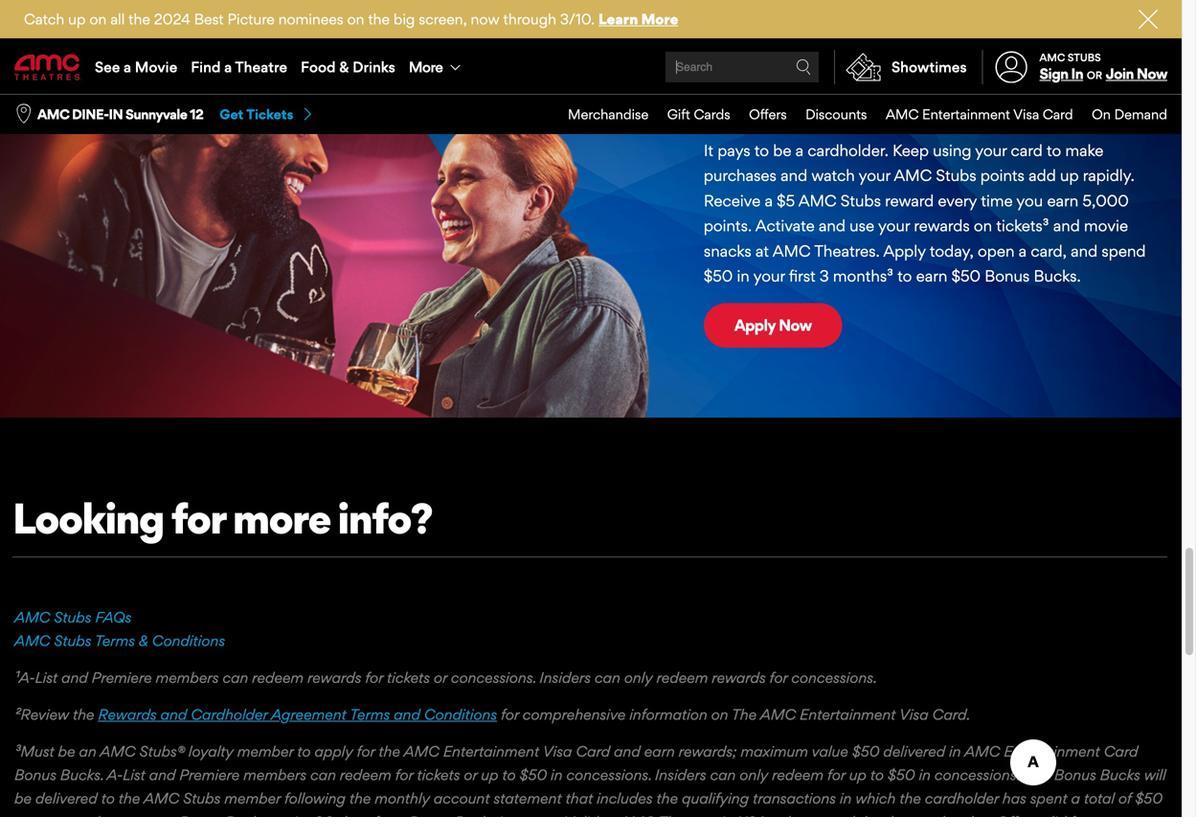 Task type: vqa. For each thing, say whether or not it's contained in the screenshot.
Senior Age 60+
no



Task type: describe. For each thing, give the bounding box(es) containing it.
dine-
[[72, 106, 109, 123]]

in
[[1072, 65, 1084, 83]]

sign in button
[[1040, 65, 1084, 83]]

can up comprehensive
[[595, 668, 621, 686]]

use
[[850, 216, 875, 235]]

apply now link
[[704, 303, 843, 348]]

picture
[[228, 10, 275, 28]]

the
[[732, 705, 757, 723]]

the down a-
[[91, 813, 113, 817]]

bonus right account.
[[179, 813, 221, 817]]

drinks
[[353, 58, 396, 76]]

more inside button
[[409, 58, 443, 76]]

$5
[[777, 191, 795, 210]]

0 horizontal spatial members
[[156, 668, 219, 686]]

back
[[863, 813, 897, 817]]

gift
[[667, 106, 691, 123]]

³must
[[14, 742, 54, 760]]

search the AMC website text field
[[673, 60, 796, 74]]

has
[[1003, 789, 1027, 807]]

learn
[[599, 10, 638, 28]]

be inside it pays to be a cardholder. keep using your card to make purchases and watch your amc stubs points add up rapidly. receive a $5 amc stubs reward every time you earn 5,000 points. activate and use your rewards on tickets³ and movie snacks at amc theatres. apply today, open a card, and spend $50 in your first 3 months³ to earn $50 bonus bucks.
[[773, 141, 792, 160]]

can up cardholder
[[223, 668, 248, 686]]

or right back
[[900, 813, 914, 817]]

& inside the amc stubs faqs amc stubs terms & conditions
[[139, 632, 148, 649]]

$50 down today,
[[952, 266, 981, 286]]

the right which
[[900, 789, 921, 807]]

valid
[[564, 813, 598, 817]]

concessions. up cardholder
[[935, 766, 1020, 783]]

the up an
[[73, 705, 94, 723]]

can up qualifying
[[710, 766, 736, 783]]

on
[[1092, 106, 1111, 123]]

days
[[337, 813, 370, 817]]

concessions. up includes at the bottom
[[567, 766, 651, 783]]

screen,
[[419, 10, 467, 28]]

and down stubs®
[[149, 766, 176, 783]]

account.
[[116, 813, 176, 817]]

1 vertical spatial earn
[[916, 266, 948, 286]]

amc entertainment visa card link
[[867, 95, 1073, 134]]

make
[[1066, 141, 1104, 160]]

join
[[1106, 65, 1134, 83]]

terms inside the amc stubs faqs amc stubs terms & conditions
[[95, 632, 135, 649]]

and down the movie
[[1071, 241, 1098, 260]]

only inside ³must be an amc stubs® loyalty member to apply for the amc entertainment visa card and earn rewards; maximum value $50 delivered in amc entertainment card bonus bucks. a-list and premiere members can redeem for tickets or up to $50 in concessions. insiders can only redeem for up to $50 in concessions. $50 bonus bucks will be delivered to the amc stubs member following the monthly account statement that includes the qualifying transactions in which the cardholder has spent a total of $50 or more on the account. bonus bucks expire 90 days from bonus bucks issuance. valid at amc theatres in usa only; no cash back or cash value. offer valid for
[[740, 766, 768, 783]]

redeem up transactions
[[772, 766, 824, 783]]

statement
[[494, 789, 562, 807]]

menu containing merchandise
[[549, 95, 1168, 134]]

on demand link
[[1073, 95, 1168, 134]]

concessions. up ²review the rewards and cardholder agreement terms and conditions for comprehensive information on the amc entertainment visa card.
[[451, 668, 536, 686]]

90
[[314, 813, 334, 817]]

amc entertainment visa card
[[886, 106, 1073, 123]]

redeem up information
[[657, 668, 708, 686]]

an
[[79, 742, 96, 760]]

a right see
[[124, 58, 131, 76]]

a down tickets³
[[1019, 241, 1027, 260]]

theatres.
[[814, 241, 880, 260]]

0 horizontal spatial bucks
[[225, 813, 265, 817]]

no drama & no annual fees²
[[703, 86, 1110, 124]]

now inside amc stubs sign in or join now
[[1137, 65, 1168, 83]]

cards
[[694, 106, 731, 123]]

learn more link
[[599, 10, 679, 28]]

0 horizontal spatial insiders
[[540, 668, 591, 686]]

theatres
[[658, 813, 717, 817]]

today,
[[930, 241, 974, 260]]

offers
[[749, 106, 787, 123]]

2 horizontal spatial bucks
[[1100, 766, 1141, 783]]

$50 up statement
[[520, 766, 547, 783]]

concessions. up value at the right bottom
[[792, 668, 877, 686]]

all
[[110, 10, 125, 28]]

theatre
[[235, 58, 287, 76]]

info?
[[338, 493, 433, 543]]

a down drama
[[796, 141, 804, 160]]

3
[[820, 266, 829, 286]]

movie
[[1084, 216, 1129, 235]]

keep
[[893, 141, 929, 160]]

1 vertical spatial &
[[851, 86, 871, 124]]

best
[[194, 10, 224, 28]]

visa inside ³must be an amc stubs® loyalty member to apply for the amc entertainment visa card and earn rewards; maximum value $50 delivered in amc entertainment card bonus bucks. a-list and premiere members can redeem for tickets or up to $50 in concessions. insiders can only redeem for up to $50 in concessions. $50 bonus bucks will be delivered to the amc stubs member following the monthly account statement that includes the qualifying transactions in which the cardholder has spent a total of $50 or more on the account. bonus bucks expire 90 days from bonus bucks issuance. valid at amc theatres in usa only; no cash back or cash value. offer valid for
[[543, 742, 572, 760]]

entertainment up using
[[923, 106, 1011, 123]]

usa
[[737, 813, 766, 817]]

includes
[[597, 789, 653, 807]]

information
[[630, 705, 708, 723]]

in
[[109, 106, 123, 123]]

and up stubs®
[[160, 705, 187, 723]]

5,000
[[1083, 191, 1129, 210]]

in down qualifying
[[721, 813, 733, 817]]

on right 'nominees'
[[347, 10, 364, 28]]

monthly
[[375, 789, 430, 807]]

up inside it pays to be a cardholder. keep using your card to make purchases and watch your amc stubs points add up rapidly. receive a $5 amc stubs reward every time you earn 5,000 points. activate and use your rewards on tickets³ and movie snacks at amc theatres. apply today, open a card, and spend $50 in your first 3 months³ to earn $50 bonus bucks.
[[1060, 166, 1079, 185]]

food & drinks link
[[294, 40, 402, 94]]

rapidly.
[[1083, 166, 1135, 185]]

insiders inside ³must be an amc stubs® loyalty member to apply for the amc entertainment visa card and earn rewards; maximum value $50 delivered in amc entertainment card bonus bucks. a-list and premiere members can redeem for tickets or up to $50 in concessions. insiders can only redeem for up to $50 in concessions. $50 bonus bucks will be delivered to the amc stubs member following the monthly account statement that includes the qualifying transactions in which the cardholder has spent a total of $50 or more on the account. bonus bucks expire 90 days from bonus bucks issuance. valid at amc theatres in usa only; no cash back or cash value. offer valid for
[[655, 766, 707, 783]]

it pays to be a cardholder. keep using your card to make purchases and watch your amc stubs points add up rapidly. receive a $5 amc stubs reward every time you earn 5,000 points. activate and use your rewards on tickets³ and movie snacks at amc theatres. apply today, open a card, and spend $50 in your first 3 months³ to earn $50 bonus bucks.
[[704, 141, 1146, 286]]

from
[[374, 813, 405, 817]]

card
[[1011, 141, 1043, 160]]

2 horizontal spatial card
[[1104, 742, 1138, 760]]

2024
[[154, 10, 190, 28]]

1 horizontal spatial bucks
[[455, 813, 495, 817]]

the right all on the top of the page
[[129, 10, 150, 28]]

cardholder
[[191, 705, 268, 723]]

fees²
[[1030, 86, 1110, 124]]

tickets³
[[997, 216, 1049, 235]]

it
[[704, 141, 714, 160]]

your left first on the right top of page
[[754, 266, 785, 286]]

stubs up use
[[841, 191, 881, 210]]

your up points
[[975, 141, 1007, 160]]

time
[[981, 191, 1013, 210]]

$50 right of
[[1135, 789, 1163, 807]]

entertainment up spent
[[1004, 742, 1100, 760]]

amc inside amc stubs sign in or join now
[[1040, 51, 1066, 64]]

expire
[[269, 813, 310, 817]]

close this dialog image
[[1149, 758, 1168, 778]]

0 horizontal spatial be
[[14, 789, 32, 807]]

comprehensive
[[523, 705, 626, 723]]

food & drinks
[[301, 58, 396, 76]]

issuance.
[[499, 813, 560, 817]]

faqs
[[95, 608, 132, 626]]

apply now
[[735, 315, 812, 335]]

stubs left faqs
[[54, 608, 91, 626]]

¹a-list and premiere members can redeem rewards for tickets or concessions. insiders can only redeem rewards for concessions.
[[14, 668, 877, 686]]

to right card
[[1047, 141, 1062, 160]]

0 vertical spatial list
[[35, 668, 58, 686]]

0 vertical spatial member
[[237, 742, 294, 760]]

first
[[789, 266, 816, 286]]

members inside ³must be an amc stubs® loyalty member to apply for the amc entertainment visa card and earn rewards; maximum value $50 delivered in amc entertainment card bonus bucks. a-list and premiere members can redeem for tickets or up to $50 in concessions. insiders can only redeem for up to $50 in concessions. $50 bonus bucks will be delivered to the amc stubs member following the monthly account statement that includes the qualifying transactions in which the cardholder has spent a total of $50 or more on the account. bonus bucks expire 90 days from bonus bucks issuance. valid at amc theatres in usa only; no cash back or cash value. offer valid for
[[243, 766, 307, 783]]

$50 down snacks
[[704, 266, 733, 286]]

on inside ³must be an amc stubs® loyalty member to apply for the amc entertainment visa card and earn rewards; maximum value $50 delivered in amc entertainment card bonus bucks. a-list and premiere members can redeem for tickets or up to $50 in concessions. insiders can only redeem for up to $50 in concessions. $50 bonus bucks will be delivered to the amc stubs member following the monthly account statement that includes the qualifying transactions in which the cardholder has spent a total of $50 or more on the account. bonus bucks expire 90 days from bonus bucks issuance. valid at amc theatres in usa only; no cash back or cash value. offer valid for
[[70, 813, 87, 817]]

bucks. inside it pays to be a cardholder. keep using your card to make purchases and watch your amc stubs points add up rapidly. receive a $5 amc stubs reward every time you earn 5,000 points. activate and use your rewards on tickets³ and movie snacks at amc theatres. apply today, open a card, and spend $50 in your first 3 months³ to earn $50 bonus bucks.
[[1034, 266, 1081, 286]]

amc dine-in sunnyvale 12
[[37, 106, 203, 123]]

the up monthly at the left bottom of page
[[379, 742, 400, 760]]

³must be an amc stubs® loyalty member to apply for the amc entertainment visa card and earn rewards; maximum value $50 delivered in amc entertainment card bonus bucks. a-list and premiere members can redeem for tickets or up to $50 in concessions. insiders can only redeem for up to $50 in concessions. $50 bonus bucks will be delivered to the amc stubs member following the monthly account statement that includes the qualifying transactions in which the cardholder has spent a total of $50 or more on the account. bonus bucks expire 90 days from bonus bucks issuance. valid at amc theatres in usa only; no cash back or cash value. offer valid for 
[[14, 742, 1166, 817]]

sign in or join amc stubs element
[[982, 40, 1168, 94]]

$50 up spent
[[1023, 766, 1051, 783]]

big
[[394, 10, 415, 28]]

at inside ³must be an amc stubs® loyalty member to apply for the amc entertainment visa card and earn rewards; maximum value $50 delivered in amc entertainment card bonus bucks. a-list and premiere members can redeem for tickets or up to $50 in concessions. insiders can only redeem for up to $50 in concessions. $50 bonus bucks will be delivered to the amc stubs member following the monthly account statement that includes the qualifying transactions in which the cardholder has spent a total of $50 or more on the account. bonus bucks expire 90 days from bonus bucks issuance. valid at amc theatres in usa only; no cash back or cash value. offer valid for
[[602, 813, 616, 817]]

spend
[[1102, 241, 1146, 260]]

$50 right value at the right bottom
[[852, 742, 880, 760]]

see a movie
[[95, 58, 177, 76]]

to left apply
[[297, 742, 311, 760]]

earn inside ³must be an amc stubs® loyalty member to apply for the amc entertainment visa card and earn rewards; maximum value $50 delivered in amc entertainment card bonus bucks. a-list and premiere members can redeem for tickets or up to $50 in concessions. insiders can only redeem for up to $50 in concessions. $50 bonus bucks will be delivered to the amc stubs member following the monthly account statement that includes the qualifying transactions in which the cardholder has spent a total of $50 or more on the account. bonus bucks expire 90 days from bonus bucks issuance. valid at amc theatres in usa only; no cash back or cash value. offer valid for
[[644, 742, 675, 760]]

your down reward
[[878, 216, 910, 235]]

& inside menu
[[339, 58, 349, 76]]

entertainment down ²review the rewards and cardholder agreement terms and conditions for comprehensive information on the amc entertainment visa card.
[[443, 742, 539, 760]]

rewards inside it pays to be a cardholder. keep using your card to make purchases and watch your amc stubs points add up rapidly. receive a $5 amc stubs reward every time you earn 5,000 points. activate and use your rewards on tickets³ and movie snacks at amc theatres. apply today, open a card, and spend $50 in your first 3 months³ to earn $50 bonus bucks.
[[914, 216, 970, 235]]

bonus down monthly at the left bottom of page
[[409, 813, 451, 817]]

valid
[[1034, 813, 1066, 817]]

find a theatre link
[[184, 40, 294, 94]]

²review
[[14, 705, 69, 723]]

on left the the
[[711, 705, 729, 723]]

more inside ³must be an amc stubs® loyalty member to apply for the amc entertainment visa card and earn rewards; maximum value $50 delivered in amc entertainment card bonus bucks. a-list and premiere members can redeem for tickets or up to $50 in concessions. insiders can only redeem for up to $50 in concessions. $50 bonus bucks will be delivered to the amc stubs member following the monthly account statement that includes the qualifying transactions in which the cardholder has spent a total of $50 or more on the account. bonus bucks expire 90 days from bonus bucks issuance. valid at amc theatres in usa only; no cash back or cash value. offer valid for
[[32, 813, 66, 817]]

to right months³
[[898, 266, 912, 286]]

will
[[1144, 766, 1166, 783]]

using
[[933, 141, 972, 160]]

showtimes link
[[834, 50, 967, 84]]

up up account
[[481, 766, 499, 783]]

catch up on all the 2024 best picture nominees on the big screen, now through 3/10. learn more
[[24, 10, 679, 28]]

showtimes image
[[835, 50, 892, 84]]

in up cardholder
[[919, 766, 931, 783]]

a inside ³must be an amc stubs® loyalty member to apply for the amc entertainment visa card and earn rewards; maximum value $50 delivered in amc entertainment card bonus bucks. a-list and premiere members can redeem for tickets or up to $50 in concessions. insiders can only redeem for up to $50 in concessions. $50 bonus bucks will be delivered to the amc stubs member following the monthly account statement that includes the qualifying transactions in which the cardholder has spent a total of $50 or more on the account. bonus bucks expire 90 days from bonus bucks issuance. valid at amc theatres in usa only; no cash back or cash value. offer valid for
[[1071, 789, 1081, 807]]

spent
[[1031, 789, 1068, 807]]

get
[[220, 106, 244, 123]]

stubs up every
[[936, 166, 977, 185]]

now
[[471, 10, 500, 28]]



Task type: locate. For each thing, give the bounding box(es) containing it.
the up account.
[[118, 789, 140, 807]]

premiere
[[92, 668, 152, 686], [179, 766, 240, 783]]

merchandise
[[568, 106, 649, 123]]

0 horizontal spatial now
[[779, 315, 812, 335]]

0 vertical spatial terms
[[95, 632, 135, 649]]

add
[[1029, 166, 1056, 185]]

looking
[[12, 493, 164, 543]]

nominees
[[278, 10, 344, 28]]

1 vertical spatial list
[[123, 766, 145, 783]]

every
[[938, 191, 977, 210]]

1 horizontal spatial apply
[[884, 241, 926, 260]]

more
[[641, 10, 679, 28], [409, 58, 443, 76]]

1 vertical spatial at
[[602, 813, 616, 817]]

your down cardholder.
[[859, 166, 891, 185]]

earn down information
[[644, 742, 675, 760]]

on down an
[[70, 813, 87, 817]]

bucks.
[[1034, 266, 1081, 286], [60, 766, 103, 783]]

visa inside menu
[[1014, 106, 1040, 123]]

1 cash from the left
[[827, 813, 860, 817]]

member up expire
[[224, 789, 281, 807]]

card,
[[1031, 241, 1067, 260]]

in down card.
[[949, 742, 961, 760]]

0 vertical spatial at
[[756, 241, 769, 260]]

to down a-
[[101, 789, 115, 807]]

on demand
[[1092, 106, 1168, 123]]

0 horizontal spatial visa
[[543, 742, 572, 760]]

conditions inside the amc stubs faqs amc stubs terms & conditions
[[152, 632, 225, 649]]

or
[[1087, 69, 1103, 82], [434, 668, 447, 686], [464, 766, 477, 783], [14, 813, 28, 817], [900, 813, 914, 817]]

stubs®
[[139, 742, 185, 760]]

bonus down ³must at the bottom of page
[[14, 766, 56, 783]]

0 horizontal spatial more
[[409, 58, 443, 76]]

1 horizontal spatial at
[[756, 241, 769, 260]]

amc inside "button"
[[37, 106, 69, 123]]

in
[[737, 266, 750, 286], [949, 742, 961, 760], [551, 766, 563, 783], [919, 766, 931, 783], [840, 789, 852, 807], [721, 813, 733, 817]]

0 horizontal spatial bucks.
[[60, 766, 103, 783]]

& up rewards
[[139, 632, 148, 649]]

at down includes at the bottom
[[602, 813, 616, 817]]

submit search icon image
[[796, 59, 811, 75]]

or right in
[[1087, 69, 1103, 82]]

offer
[[997, 813, 1030, 817]]

0 vertical spatial tickets
[[387, 668, 430, 686]]

only;
[[770, 813, 803, 817]]

the up days
[[349, 789, 371, 807]]

merchandise link
[[549, 95, 649, 134]]

stubs up in
[[1068, 51, 1101, 64]]

card left close this dialog icon
[[1104, 742, 1138, 760]]

a left total
[[1071, 789, 1081, 807]]

&
[[339, 58, 349, 76], [851, 86, 871, 124], [139, 632, 148, 649]]

0 vertical spatial only
[[624, 668, 653, 686]]

insiders down rewards;
[[655, 766, 707, 783]]

and down ¹a-list and premiere members can redeem rewards for tickets or concessions. insiders can only redeem rewards for concessions.
[[394, 705, 420, 723]]

bucks. inside ³must be an amc stubs® loyalty member to apply for the amc entertainment visa card and earn rewards; maximum value $50 delivered in amc entertainment card bonus bucks. a-list and premiere members can redeem for tickets or up to $50 in concessions. insiders can only redeem for up to $50 in concessions. $50 bonus bucks will be delivered to the amc stubs member following the monthly account statement that includes the qualifying transactions in which the cardholder has spent a total of $50 or more on the account. bonus bucks expire 90 days from bonus bucks issuance. valid at amc theatres in usa only; no cash back or cash value. offer valid for
[[60, 766, 103, 783]]

be left an
[[58, 742, 75, 760]]

1 horizontal spatial now
[[1137, 65, 1168, 83]]

card down comprehensive
[[576, 742, 610, 760]]

showtimes
[[892, 58, 967, 76]]

0 horizontal spatial delivered
[[35, 789, 97, 807]]

1 horizontal spatial only
[[740, 766, 768, 783]]

purchases
[[704, 166, 777, 185]]

a right find
[[224, 58, 232, 76]]

2 cash from the left
[[918, 813, 950, 817]]

members
[[156, 668, 219, 686], [243, 766, 307, 783]]

a left $5
[[765, 191, 773, 210]]

2 vertical spatial &
[[139, 632, 148, 649]]

and up theatres.
[[819, 216, 846, 235]]

2 vertical spatial visa
[[543, 742, 572, 760]]

stubs inside amc stubs sign in or join now
[[1068, 51, 1101, 64]]

no
[[806, 813, 823, 817]]

catch
[[24, 10, 64, 28]]

2 horizontal spatial earn
[[1047, 191, 1079, 210]]

bonus inside it pays to be a cardholder. keep using your card to make purchases and watch your amc stubs points add up rapidly. receive a $5 amc stubs reward every time you earn 5,000 points. activate and use your rewards on tickets³ and movie snacks at amc theatres. apply today, open a card, and spend $50 in your first 3 months³ to earn $50 bonus bucks.
[[985, 266, 1030, 286]]

and up $5
[[781, 166, 808, 185]]

to up statement
[[502, 766, 516, 783]]

1 horizontal spatial card
[[1043, 106, 1073, 123]]

rewards
[[914, 216, 970, 235], [307, 668, 361, 686], [712, 668, 766, 686]]

list down stubs®
[[123, 766, 145, 783]]

visa
[[1014, 106, 1040, 123], [900, 705, 929, 723], [543, 742, 572, 760]]

now down first on the right top of page
[[779, 315, 812, 335]]

amc
[[1040, 51, 1066, 64], [886, 106, 919, 123], [37, 106, 69, 123], [894, 166, 932, 185], [799, 191, 837, 210], [773, 241, 811, 260], [14, 608, 50, 626], [14, 632, 50, 649], [760, 705, 796, 723], [100, 742, 136, 760], [404, 742, 440, 760], [965, 742, 1000, 760], [144, 789, 179, 807], [620, 813, 655, 817]]

0 horizontal spatial at
[[602, 813, 616, 817]]

apply
[[315, 742, 353, 760]]

2 vertical spatial be
[[14, 789, 32, 807]]

card.
[[933, 705, 971, 723]]

redeem down apply
[[340, 766, 392, 783]]

1 horizontal spatial &
[[339, 58, 349, 76]]

$50 up which
[[888, 766, 915, 783]]

redeem up rewards and cardholder agreement terms and conditions link
[[252, 668, 304, 686]]

1 horizontal spatial terms
[[350, 705, 390, 723]]

0 vertical spatial be
[[773, 141, 792, 160]]

0 vertical spatial premiere
[[92, 668, 152, 686]]

snacks
[[704, 241, 752, 260]]

tickets inside ³must be an amc stubs® loyalty member to apply for the amc entertainment visa card and earn rewards; maximum value $50 delivered in amc entertainment card bonus bucks. a-list and premiere members can redeem for tickets or up to $50 in concessions. insiders can only redeem for up to $50 in concessions. $50 bonus bucks will be delivered to the amc stubs member following the monthly account statement that includes the qualifying transactions in which the cardholder has spent a total of $50 or more on the account. bonus bucks expire 90 days from bonus bucks issuance. valid at amc theatres in usa only; no cash back or cash value. offer valid for
[[417, 766, 460, 783]]

2 horizontal spatial rewards
[[914, 216, 970, 235]]

apply inside it pays to be a cardholder. keep using your card to make purchases and watch your amc stubs points add up rapidly. receive a $5 amc stubs reward every time you earn 5,000 points. activate and use your rewards on tickets³ and movie snacks at amc theatres. apply today, open a card, and spend $50 in your first 3 months³ to earn $50 bonus bucks.
[[884, 241, 926, 260]]

1 horizontal spatial rewards
[[712, 668, 766, 686]]

1 vertical spatial apply
[[735, 315, 776, 335]]

0 vertical spatial earn
[[1047, 191, 1079, 210]]

0 horizontal spatial apply
[[735, 315, 776, 335]]

1 vertical spatial insiders
[[655, 766, 707, 783]]

cash right no
[[827, 813, 860, 817]]

qualifying
[[682, 789, 749, 807]]

and
[[781, 166, 808, 185], [819, 216, 846, 235], [1053, 216, 1080, 235], [1071, 241, 1098, 260], [61, 668, 88, 686], [160, 705, 187, 723], [394, 705, 420, 723], [614, 742, 641, 760], [149, 766, 176, 783]]

0 vertical spatial conditions
[[152, 632, 225, 649]]

1 horizontal spatial bucks.
[[1034, 266, 1081, 286]]

stubs inside ³must be an amc stubs® loyalty member to apply for the amc entertainment visa card and earn rewards; maximum value $50 delivered in amc entertainment card bonus bucks. a-list and premiere members can redeem for tickets or up to $50 in concessions. insiders can only redeem for up to $50 in concessions. $50 bonus bucks will be delivered to the amc stubs member following the monthly account statement that includes the qualifying transactions in which the cardholder has spent a total of $50 or more on the account. bonus bucks expire 90 days from bonus bucks issuance. valid at amc theatres in usa only; no cash back or cash value. offer valid for
[[183, 789, 221, 807]]

2 no from the left
[[877, 86, 919, 124]]

on left all on the top of the page
[[89, 10, 107, 28]]

more button
[[402, 40, 472, 94]]

0 vertical spatial more
[[641, 10, 679, 28]]

discounts link
[[787, 95, 867, 134]]

only
[[624, 668, 653, 686], [740, 766, 768, 783]]

1 horizontal spatial more
[[641, 10, 679, 28]]

at inside it pays to be a cardholder. keep using your card to make purchases and watch your amc stubs points add up rapidly. receive a $5 amc stubs reward every time you earn 5,000 points. activate and use your rewards on tickets³ and movie snacks at amc theatres. apply today, open a card, and spend $50 in your first 3 months³ to earn $50 bonus bucks.
[[756, 241, 769, 260]]

stubs down loyalty on the bottom left of page
[[183, 789, 221, 807]]

offers link
[[731, 95, 787, 134]]

a
[[124, 58, 131, 76], [224, 58, 232, 76], [796, 141, 804, 160], [765, 191, 773, 210], [1019, 241, 1027, 260], [1071, 789, 1081, 807]]

0 horizontal spatial rewards
[[307, 668, 361, 686]]

1 horizontal spatial cash
[[918, 813, 950, 817]]

pays
[[718, 141, 751, 160]]

1 vertical spatial be
[[58, 742, 75, 760]]

menu containing more
[[0, 40, 1182, 94]]

terms up apply
[[350, 705, 390, 723]]

& right the food
[[339, 58, 349, 76]]

more down screen,
[[409, 58, 443, 76]]

0 horizontal spatial &
[[139, 632, 148, 649]]

or up ²review the rewards and cardholder agreement terms and conditions for comprehensive information on the amc entertainment visa card.
[[434, 668, 447, 686]]

to right pays
[[755, 141, 769, 160]]

premiere down loyalty on the bottom left of page
[[179, 766, 240, 783]]

no
[[703, 86, 744, 124], [877, 86, 919, 124]]

2 horizontal spatial visa
[[1014, 106, 1040, 123]]

1 horizontal spatial delivered
[[884, 742, 946, 760]]

0 vertical spatial more
[[233, 493, 330, 543]]

rewards up the agreement
[[307, 668, 361, 686]]

months³
[[833, 266, 894, 286]]

1 horizontal spatial insiders
[[655, 766, 707, 783]]

amc stubs faqs amc stubs terms & conditions
[[14, 608, 225, 649]]

to up which
[[871, 766, 884, 783]]

1 vertical spatial more
[[32, 813, 66, 817]]

list
[[35, 668, 58, 686], [123, 766, 145, 783]]

drama
[[750, 86, 845, 124]]

rewards up today,
[[914, 216, 970, 235]]

0 vertical spatial bucks.
[[1034, 266, 1081, 286]]

1 vertical spatial tickets
[[417, 766, 460, 783]]

open
[[978, 241, 1015, 260]]

watch
[[812, 166, 855, 185]]

bonus down the open
[[985, 266, 1030, 286]]

12
[[190, 106, 203, 123]]

0 horizontal spatial no
[[703, 86, 744, 124]]

at down 'activate'
[[756, 241, 769, 260]]

2 horizontal spatial &
[[851, 86, 871, 124]]

0 horizontal spatial card
[[576, 742, 610, 760]]

for
[[171, 493, 225, 543], [365, 668, 383, 686], [770, 668, 788, 686], [501, 705, 519, 723], [357, 742, 375, 760], [395, 766, 413, 783], [828, 766, 846, 783], [1070, 813, 1088, 817]]

1 vertical spatial now
[[779, 315, 812, 335]]

bonus
[[985, 266, 1030, 286], [14, 766, 56, 783], [1055, 766, 1097, 783], [179, 813, 221, 817], [409, 813, 451, 817]]

points
[[981, 166, 1025, 185]]

members up expire
[[243, 766, 307, 783]]

value.
[[953, 813, 993, 817]]

total
[[1084, 789, 1115, 807]]

1 vertical spatial bucks.
[[60, 766, 103, 783]]

up
[[68, 10, 86, 28], [1060, 166, 1079, 185], [481, 766, 499, 783], [849, 766, 867, 783]]

no down showtimes 'link'
[[877, 86, 919, 124]]

0 vertical spatial menu
[[0, 40, 1182, 94]]

1 vertical spatial members
[[243, 766, 307, 783]]

1 vertical spatial terms
[[350, 705, 390, 723]]

up up which
[[849, 766, 867, 783]]

more right learn
[[641, 10, 679, 28]]

insiders up comprehensive
[[540, 668, 591, 686]]

menu up merchandise link
[[0, 40, 1182, 94]]

0 horizontal spatial cash
[[827, 813, 860, 817]]

0 horizontal spatial premiere
[[92, 668, 152, 686]]

0 horizontal spatial only
[[624, 668, 653, 686]]

bonus up total
[[1055, 766, 1097, 783]]

gift cards
[[667, 106, 731, 123]]

3/10.
[[560, 10, 595, 28]]

1 vertical spatial visa
[[900, 705, 929, 723]]

apply
[[884, 241, 926, 260], [735, 315, 776, 335]]

premiere down the amc stubs terms & conditions link at bottom left
[[92, 668, 152, 686]]

0 vertical spatial insiders
[[540, 668, 591, 686]]

be
[[773, 141, 792, 160], [58, 742, 75, 760], [14, 789, 32, 807]]

on inside it pays to be a cardholder. keep using your card to make purchases and watch your amc stubs points add up rapidly. receive a $5 amc stubs reward every time you earn 5,000 points. activate and use your rewards on tickets³ and movie snacks at amc theatres. apply today, open a card, and spend $50 in your first 3 months³ to earn $50 bonus bucks.
[[974, 216, 993, 235]]

¹a-
[[14, 668, 35, 686]]

or down ³must at the bottom of page
[[14, 813, 28, 817]]

and up ²review
[[61, 668, 88, 686]]

0 vertical spatial visa
[[1014, 106, 1040, 123]]

1 horizontal spatial conditions
[[424, 705, 497, 723]]

in up statement
[[551, 766, 563, 783]]

get tickets
[[220, 106, 294, 123]]

the left big
[[368, 10, 390, 28]]

1 vertical spatial menu
[[549, 95, 1168, 134]]

1 vertical spatial member
[[224, 789, 281, 807]]

annual
[[924, 86, 1025, 124]]

0 vertical spatial &
[[339, 58, 349, 76]]

visa down comprehensive
[[543, 742, 572, 760]]

1 no from the left
[[703, 86, 744, 124]]

tickets up account
[[417, 766, 460, 783]]

0 vertical spatial delivered
[[884, 742, 946, 760]]

menu
[[0, 40, 1182, 94], [549, 95, 1168, 134]]

user profile image
[[985, 51, 1039, 83]]

of
[[1119, 789, 1132, 807]]

0 horizontal spatial conditions
[[152, 632, 225, 649]]

1 vertical spatial more
[[409, 58, 443, 76]]

entertainment up value at the right bottom
[[800, 705, 896, 723]]

1 vertical spatial premiere
[[179, 766, 240, 783]]

1 vertical spatial delivered
[[35, 789, 97, 807]]

2 horizontal spatial be
[[773, 141, 792, 160]]

0 vertical spatial members
[[156, 668, 219, 686]]

agreement
[[271, 705, 347, 723]]

1 vertical spatial only
[[740, 766, 768, 783]]

account
[[434, 789, 490, 807]]

1 horizontal spatial no
[[877, 86, 919, 124]]

transactions
[[753, 789, 836, 807]]

in inside it pays to be a cardholder. keep using your card to make purchases and watch your amc stubs points add up rapidly. receive a $5 amc stubs reward every time you earn 5,000 points. activate and use your rewards on tickets³ and movie snacks at amc theatres. apply today, open a card, and spend $50 in your first 3 months³ to earn $50 bonus bucks.
[[737, 266, 750, 286]]

on up the open
[[974, 216, 993, 235]]

in left which
[[840, 789, 852, 807]]

amc logo image
[[14, 54, 81, 80], [14, 54, 81, 80]]

premiere inside ³must be an amc stubs® loyalty member to apply for the amc entertainment visa card and earn rewards; maximum value $50 delivered in amc entertainment card bonus bucks. a-list and premiere members can redeem for tickets or up to $50 in concessions. insiders can only redeem for up to $50 in concessions. $50 bonus bucks will be delivered to the amc stubs member following the monthly account statement that includes the qualifying transactions in which the cardholder has spent a total of $50 or more on the account. bonus bucks expire 90 days from bonus bucks issuance. valid at amc theatres in usa only; no cash back or cash value. offer valid for
[[179, 766, 240, 783]]

2 vertical spatial earn
[[644, 742, 675, 760]]

earn down the add
[[1047, 191, 1079, 210]]

terms down faqs
[[95, 632, 135, 649]]

join now button
[[1106, 65, 1168, 83]]

delivered down card.
[[884, 742, 946, 760]]

1 horizontal spatial earn
[[916, 266, 948, 286]]

be down ³must at the bottom of page
[[14, 789, 32, 807]]

0 horizontal spatial earn
[[644, 742, 675, 760]]

1 horizontal spatial more
[[233, 493, 330, 543]]

can up following at the bottom of the page
[[310, 766, 336, 783]]

0 horizontal spatial more
[[32, 813, 66, 817]]

$50
[[704, 266, 733, 286], [952, 266, 981, 286], [852, 742, 880, 760], [520, 766, 547, 783], [888, 766, 915, 783], [1023, 766, 1051, 783], [1135, 789, 1163, 807]]

0 vertical spatial apply
[[884, 241, 926, 260]]

list inside ³must be an amc stubs® loyalty member to apply for the amc entertainment visa card and earn rewards; maximum value $50 delivered in amc entertainment card bonus bucks. a-list and premiere members can redeem for tickets or up to $50 in concessions. insiders can only redeem for up to $50 in concessions. $50 bonus bucks will be delivered to the amc stubs member following the monthly account statement that includes the qualifying transactions in which the cardholder has spent a total of $50 or more on the account. bonus bucks expire 90 days from bonus bucks issuance. valid at amc theatres in usa only; no cash back or cash value. offer valid for
[[123, 766, 145, 783]]

gift cards link
[[649, 95, 731, 134]]

cardholder
[[925, 789, 999, 807]]

0 horizontal spatial list
[[35, 668, 58, 686]]

card inside menu
[[1043, 106, 1073, 123]]

or inside amc stubs sign in or join now
[[1087, 69, 1103, 82]]

0 horizontal spatial terms
[[95, 632, 135, 649]]

or up account
[[464, 766, 477, 783]]

maximum
[[741, 742, 808, 760]]

1 horizontal spatial be
[[58, 742, 75, 760]]

up right catch
[[68, 10, 86, 28]]

1 vertical spatial conditions
[[424, 705, 497, 723]]

1 horizontal spatial list
[[123, 766, 145, 783]]

1 horizontal spatial members
[[243, 766, 307, 783]]

the up theatres
[[657, 789, 678, 807]]

bucks left expire
[[225, 813, 265, 817]]

stubs down the amc stubs faqs link
[[54, 632, 91, 649]]

²review the rewards and cardholder agreement terms and conditions for comprehensive information on the amc entertainment visa card.
[[14, 705, 971, 723]]

and up the card,
[[1053, 216, 1080, 235]]

0 vertical spatial now
[[1137, 65, 1168, 83]]

visa up card
[[1014, 106, 1040, 123]]

1 horizontal spatial premiere
[[179, 766, 240, 783]]

which
[[856, 789, 896, 807]]

1 horizontal spatial visa
[[900, 705, 929, 723]]

looking for more info?
[[12, 493, 433, 543]]

find
[[191, 58, 221, 76]]

concessions.
[[451, 668, 536, 686], [792, 668, 877, 686], [567, 766, 651, 783], [935, 766, 1020, 783]]

and up includes at the bottom
[[614, 742, 641, 760]]

find a theatre
[[191, 58, 287, 76]]

cash down cardholder
[[918, 813, 950, 817]]

your
[[975, 141, 1007, 160], [859, 166, 891, 185], [878, 216, 910, 235], [754, 266, 785, 286]]

rewards
[[98, 705, 157, 723]]



